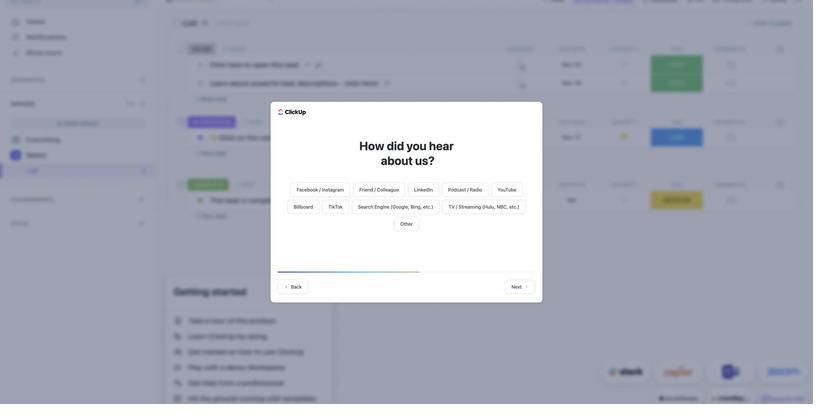 Task type: vqa. For each thing, say whether or not it's contained in the screenshot.
Status
no



Task type: locate. For each thing, give the bounding box(es) containing it.
/ inside button
[[456, 204, 458, 210]]

(google,
[[391, 204, 410, 210]]

next
[[512, 285, 522, 290]]

us?
[[415, 154, 435, 167]]

/ for facebook
[[319, 187, 321, 193]]

search engine (google, bing, etc.)
[[358, 204, 433, 210]]

/ right tv
[[456, 204, 458, 210]]

facebook / instagram
[[297, 187, 344, 193]]

how
[[360, 139, 385, 153]]

/ for friend
[[375, 187, 376, 193]]

engine
[[375, 204, 390, 210]]

linkedin
[[414, 187, 433, 193]]

you
[[407, 139, 427, 153]]

etc.) right 'bing,'
[[423, 204, 433, 210]]

/ right 'facebook'
[[319, 187, 321, 193]]

0 horizontal spatial etc.)
[[423, 204, 433, 210]]

etc.)
[[423, 204, 433, 210], [510, 204, 520, 210]]

/ right friend
[[375, 187, 376, 193]]

1 horizontal spatial etc.)
[[510, 204, 520, 210]]

/ left radio
[[467, 187, 469, 193]]

clickup logo image
[[278, 109, 306, 116]]

/ for tv
[[456, 204, 458, 210]]

next button
[[506, 280, 535, 294]]

tv
[[449, 204, 455, 210]]

/ inside button
[[467, 187, 469, 193]]

how did you hear about us?
[[360, 139, 454, 167]]

did
[[387, 139, 404, 153]]

back
[[291, 285, 302, 290]]

search
[[358, 204, 374, 210]]

back button
[[278, 280, 308, 294]]

tv / streaming (hulu, nbc, etc.) button
[[443, 200, 526, 214]]

hear
[[429, 139, 454, 153]]

2 etc.) from the left
[[510, 204, 520, 210]]

podcast / radio
[[448, 187, 482, 193]]

1 etc.) from the left
[[423, 204, 433, 210]]

linkedin button
[[408, 183, 439, 197]]

etc.) inside button
[[510, 204, 520, 210]]

podcast
[[448, 187, 466, 193]]

about
[[381, 154, 413, 167]]

/
[[319, 187, 321, 193], [375, 187, 376, 193], [467, 187, 469, 193], [456, 204, 458, 210]]

billboard button
[[288, 200, 319, 214]]

bing,
[[411, 204, 422, 210]]

etc.) right the nbc,
[[510, 204, 520, 210]]

nbc,
[[497, 204, 508, 210]]



Task type: describe. For each thing, give the bounding box(es) containing it.
(hulu,
[[483, 204, 496, 210]]

facebook / instagram button
[[291, 183, 350, 197]]

tiktok button
[[322, 200, 349, 214]]

radio
[[470, 187, 482, 193]]

instagram
[[322, 187, 344, 193]]

streaming
[[459, 204, 481, 210]]

colleague
[[377, 187, 399, 193]]

other button
[[394, 217, 419, 231]]

friend
[[359, 187, 373, 193]]

tv / streaming (hulu, nbc, etc.)
[[449, 204, 520, 210]]

tiktok
[[329, 204, 343, 210]]

billboard
[[294, 204, 313, 210]]

youtube button
[[492, 183, 523, 197]]

friend / colleague button
[[353, 183, 405, 197]]

etc.) inside button
[[423, 204, 433, 210]]

friend / colleague
[[359, 187, 399, 193]]

podcast / radio button
[[442, 183, 489, 197]]

search engine (google, bing, etc.) button
[[352, 200, 440, 214]]

/ for podcast
[[467, 187, 469, 193]]

facebook
[[297, 187, 318, 193]]

youtube
[[498, 187, 517, 193]]

other
[[401, 222, 413, 227]]



